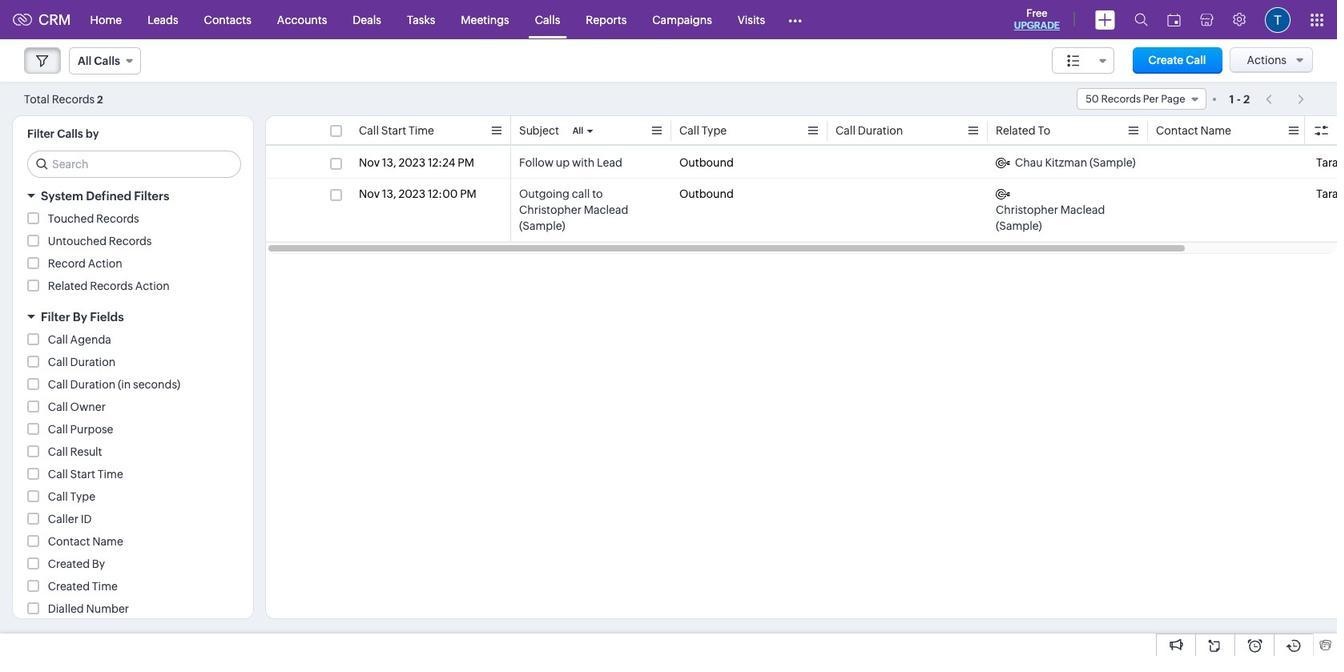 Task type: vqa. For each thing, say whether or not it's contained in the screenshot.
Filter corresponding to Filter By Fields
yes



Task type: locate. For each thing, give the bounding box(es) containing it.
call start time
[[359, 124, 434, 137], [48, 468, 123, 481]]

nov down nov 13, 2023 12:24 pm on the left top of the page
[[359, 188, 380, 200]]

maclead down "to"
[[584, 204, 629, 216]]

name
[[1201, 124, 1232, 137], [92, 535, 123, 548]]

contact name down page
[[1157, 124, 1232, 137]]

all
[[78, 55, 92, 67], [573, 126, 584, 135]]

all inside field
[[78, 55, 92, 67]]

1 horizontal spatial maclead
[[1061, 204, 1106, 216]]

contact name
[[1157, 124, 1232, 137], [48, 535, 123, 548]]

1 horizontal spatial name
[[1201, 124, 1232, 137]]

navigation
[[1259, 87, 1314, 111]]

0 horizontal spatial call type
[[48, 491, 95, 503]]

profile image
[[1266, 7, 1291, 32]]

created up created time
[[48, 558, 90, 571]]

christopher down chau
[[996, 204, 1059, 216]]

1 horizontal spatial calls
[[94, 55, 120, 67]]

time down "result"
[[98, 468, 123, 481]]

contact
[[1157, 124, 1199, 137], [48, 535, 90, 548]]

maclead
[[584, 204, 629, 216], [1061, 204, 1106, 216]]

crm link
[[13, 11, 71, 28]]

filter inside dropdown button
[[41, 310, 70, 324]]

1 vertical spatial filter
[[41, 310, 70, 324]]

1 vertical spatial duration
[[70, 356, 116, 369]]

nov 13, 2023 12:24 pm
[[359, 156, 474, 169]]

0 horizontal spatial name
[[92, 535, 123, 548]]

0 horizontal spatial call duration
[[48, 356, 116, 369]]

start down "result"
[[70, 468, 95, 481]]

by inside dropdown button
[[73, 310, 87, 324]]

records for touched
[[96, 212, 139, 225]]

1 horizontal spatial action
[[135, 280, 170, 293]]

records inside 50 records per page field
[[1102, 93, 1141, 105]]

1 vertical spatial calls
[[94, 55, 120, 67]]

contact down page
[[1157, 124, 1199, 137]]

chau
[[1016, 156, 1043, 169]]

christopher
[[519, 204, 582, 216], [996, 204, 1059, 216]]

maclead inside christopher maclead (sample)
[[1061, 204, 1106, 216]]

pm
[[458, 156, 474, 169], [460, 188, 477, 200]]

caller
[[48, 513, 78, 526]]

chau kitzman (sample)
[[1016, 156, 1136, 169]]

(sample) for chau kitzman (sample)
[[1090, 156, 1136, 169]]

duration
[[858, 124, 904, 137], [70, 356, 116, 369], [70, 378, 116, 391]]

filter for filter calls by
[[27, 127, 55, 140]]

0 horizontal spatial christopher
[[519, 204, 582, 216]]

1 vertical spatial created
[[48, 580, 90, 593]]

1 horizontal spatial type
[[702, 124, 727, 137]]

filter for filter by fields
[[41, 310, 70, 324]]

time
[[409, 124, 434, 137], [98, 468, 123, 481], [92, 580, 118, 593]]

0 horizontal spatial by
[[73, 310, 87, 324]]

call type
[[680, 124, 727, 137], [48, 491, 95, 503]]

calls left by
[[57, 127, 83, 140]]

(sample) inside 'link'
[[1090, 156, 1136, 169]]

created for created time
[[48, 580, 90, 593]]

meetings
[[461, 13, 510, 26]]

(in
[[118, 378, 131, 391]]

1 horizontal spatial all
[[573, 126, 584, 135]]

chau kitzman (sample) link
[[996, 155, 1136, 171]]

0 vertical spatial pm
[[458, 156, 474, 169]]

created
[[48, 558, 90, 571], [48, 580, 90, 593]]

0 vertical spatial call start time
[[359, 124, 434, 137]]

0 vertical spatial start
[[381, 124, 406, 137]]

pm right "12:24" on the left of page
[[458, 156, 474, 169]]

total records 2
[[24, 93, 103, 105]]

by up created time
[[92, 558, 105, 571]]

1 maclead from the left
[[584, 204, 629, 216]]

call
[[572, 188, 590, 200]]

calls inside field
[[94, 55, 120, 67]]

0 horizontal spatial all
[[78, 55, 92, 67]]

pm right 12:00
[[460, 188, 477, 200]]

50 Records Per Page field
[[1077, 88, 1207, 110]]

all for all calls
[[78, 55, 92, 67]]

2 horizontal spatial calls
[[535, 13, 561, 26]]

related down record
[[48, 280, 88, 293]]

1 vertical spatial related
[[48, 280, 88, 293]]

dialled number
[[48, 603, 129, 616]]

13, up nov 13, 2023 12:00 pm
[[382, 156, 396, 169]]

0 horizontal spatial (sample)
[[519, 220, 566, 232]]

2 created from the top
[[48, 580, 90, 593]]

1 13, from the top
[[382, 156, 396, 169]]

1 horizontal spatial call type
[[680, 124, 727, 137]]

contact down caller id
[[48, 535, 90, 548]]

1 vertical spatial contact
[[48, 535, 90, 548]]

name up created by
[[92, 535, 123, 548]]

record
[[48, 257, 86, 270]]

0 vertical spatial created
[[48, 558, 90, 571]]

nov for nov 13, 2023 12:24 pm
[[359, 156, 380, 169]]

12:24
[[428, 156, 456, 169]]

result
[[70, 446, 102, 458]]

follow
[[519, 156, 554, 169]]

pm for nov 13, 2023 12:24 pm
[[458, 156, 474, 169]]

record action
[[48, 257, 122, 270]]

0 horizontal spatial contact name
[[48, 535, 123, 548]]

time up the number
[[92, 580, 118, 593]]

records up filter calls by
[[52, 93, 95, 105]]

records up fields
[[90, 280, 133, 293]]

1 vertical spatial 13,
[[382, 188, 396, 200]]

(sample)
[[1090, 156, 1136, 169], [519, 220, 566, 232], [996, 220, 1043, 232]]

christopher down outgoing
[[519, 204, 582, 216]]

outbound
[[680, 156, 734, 169], [680, 188, 734, 200]]

contacts
[[204, 13, 252, 26]]

None field
[[1052, 47, 1115, 74]]

0 vertical spatial nov
[[359, 156, 380, 169]]

50
[[1086, 93, 1100, 105]]

1 horizontal spatial related
[[996, 124, 1036, 137]]

0 horizontal spatial action
[[88, 257, 122, 270]]

filter down total
[[27, 127, 55, 140]]

row group
[[266, 147, 1338, 242]]

action up related records action
[[88, 257, 122, 270]]

0 vertical spatial contact name
[[1157, 124, 1232, 137]]

2 right -
[[1244, 93, 1251, 105]]

0 horizontal spatial start
[[70, 468, 95, 481]]

page
[[1162, 93, 1186, 105]]

deals
[[353, 13, 381, 26]]

dialled
[[48, 603, 84, 616]]

13, for nov 13, 2023 12:24 pm
[[382, 156, 396, 169]]

50 records per page
[[1086, 93, 1186, 105]]

2 nov from the top
[[359, 188, 380, 200]]

created for created by
[[48, 558, 90, 571]]

start up nov 13, 2023 12:24 pm on the left top of the page
[[381, 124, 406, 137]]

calls down home at left
[[94, 55, 120, 67]]

2 vertical spatial calls
[[57, 127, 83, 140]]

nov up nov 13, 2023 12:00 pm
[[359, 156, 380, 169]]

search image
[[1135, 13, 1149, 26]]

call inside the create call button
[[1186, 54, 1207, 67]]

1 vertical spatial all
[[573, 126, 584, 135]]

call start time down "result"
[[48, 468, 123, 481]]

1 vertical spatial 2023
[[399, 188, 426, 200]]

1 vertical spatial name
[[92, 535, 123, 548]]

2 13, from the top
[[382, 188, 396, 200]]

2 2023 from the top
[[399, 188, 426, 200]]

0 horizontal spatial call start time
[[48, 468, 123, 481]]

1 christopher from the left
[[519, 204, 582, 216]]

records down touched records
[[109, 235, 152, 248]]

tara for chau kitzman (sample)
[[1317, 156, 1338, 169]]

1 vertical spatial by
[[92, 558, 105, 571]]

0 vertical spatial filter
[[27, 127, 55, 140]]

2 up by
[[97, 93, 103, 105]]

all up with
[[573, 126, 584, 135]]

2 maclead from the left
[[1061, 204, 1106, 216]]

time up nov 13, 2023 12:24 pm on the left top of the page
[[409, 124, 434, 137]]

(sample) right kitzman
[[1090, 156, 1136, 169]]

0 vertical spatial by
[[73, 310, 87, 324]]

1
[[1230, 93, 1235, 105]]

create call button
[[1133, 47, 1223, 74]]

up
[[556, 156, 570, 169]]

tara for christopher maclead (sample)
[[1317, 188, 1338, 200]]

type
[[702, 124, 727, 137], [70, 491, 95, 503]]

1 horizontal spatial by
[[92, 558, 105, 571]]

1 horizontal spatial contact name
[[1157, 124, 1232, 137]]

maclead down 'chau kitzman (sample)' at the top right
[[1061, 204, 1106, 216]]

1 horizontal spatial contact
[[1157, 124, 1199, 137]]

1 tara from the top
[[1317, 156, 1338, 169]]

system defined filters
[[41, 189, 169, 203]]

related left to
[[996, 124, 1036, 137]]

tasks
[[407, 13, 435, 26]]

1 nov from the top
[[359, 156, 380, 169]]

2 horizontal spatial (sample)
[[1090, 156, 1136, 169]]

0 vertical spatial type
[[702, 124, 727, 137]]

0 vertical spatial call type
[[680, 124, 727, 137]]

to
[[592, 188, 603, 200]]

records down defined
[[96, 212, 139, 225]]

2023
[[399, 156, 426, 169], [399, 188, 426, 200]]

0 horizontal spatial 2
[[97, 93, 103, 105]]

tasks link
[[394, 0, 448, 39]]

(sample) down chau
[[996, 220, 1043, 232]]

untouched
[[48, 235, 107, 248]]

filter up the call agenda
[[41, 310, 70, 324]]

1 vertical spatial type
[[70, 491, 95, 503]]

0 vertical spatial all
[[78, 55, 92, 67]]

1 vertical spatial pm
[[460, 188, 477, 200]]

2 outbound from the top
[[680, 188, 734, 200]]

call start time up nov 13, 2023 12:24 pm on the left top of the page
[[359, 124, 434, 137]]

1 outbound from the top
[[680, 156, 734, 169]]

kitzman
[[1046, 156, 1088, 169]]

records for related
[[90, 280, 133, 293]]

0 horizontal spatial related
[[48, 280, 88, 293]]

1 2023 from the top
[[399, 156, 426, 169]]

leads link
[[135, 0, 191, 39]]

calendar image
[[1168, 13, 1181, 26]]

13, down nov 13, 2023 12:24 pm on the left top of the page
[[382, 188, 396, 200]]

created up dialled
[[48, 580, 90, 593]]

1 vertical spatial call type
[[48, 491, 95, 503]]

1 vertical spatial contact name
[[48, 535, 123, 548]]

0 vertical spatial related
[[996, 124, 1036, 137]]

2 for total records 2
[[97, 93, 103, 105]]

2023 for 12:24
[[399, 156, 426, 169]]

filter calls by
[[27, 127, 99, 140]]

action up filter by fields dropdown button
[[135, 280, 170, 293]]

1 vertical spatial outbound
[[680, 188, 734, 200]]

call duration (in seconds)
[[48, 378, 180, 391]]

1 horizontal spatial 2
[[1244, 93, 1251, 105]]

all up total records 2
[[78, 55, 92, 67]]

nov
[[359, 156, 380, 169], [359, 188, 380, 200]]

0 horizontal spatial calls
[[57, 127, 83, 140]]

All Calls field
[[69, 47, 141, 75]]

0 horizontal spatial maclead
[[584, 204, 629, 216]]

christopher inside outgoing call to christopher maclead (sample)
[[519, 204, 582, 216]]

calls left reports link
[[535, 13, 561, 26]]

(sample) inside christopher maclead (sample)
[[996, 220, 1043, 232]]

untouched records
[[48, 235, 152, 248]]

0 horizontal spatial type
[[70, 491, 95, 503]]

contacts link
[[191, 0, 264, 39]]

1 created from the top
[[48, 558, 90, 571]]

name down 1
[[1201, 124, 1232, 137]]

2 christopher from the left
[[996, 204, 1059, 216]]

2023 left 12:00
[[399, 188, 426, 200]]

2 tara from the top
[[1317, 188, 1338, 200]]

2023 left "12:24" on the left of page
[[399, 156, 426, 169]]

all for all
[[573, 126, 584, 135]]

1 horizontal spatial (sample)
[[996, 220, 1043, 232]]

1 vertical spatial tara
[[1317, 188, 1338, 200]]

0 vertical spatial outbound
[[680, 156, 734, 169]]

1 vertical spatial nov
[[359, 188, 380, 200]]

records right 50
[[1102, 93, 1141, 105]]

(sample) down outgoing
[[519, 220, 566, 232]]

by up the call agenda
[[73, 310, 87, 324]]

0 vertical spatial tara
[[1317, 156, 1338, 169]]

1 horizontal spatial christopher
[[996, 204, 1059, 216]]

start
[[381, 124, 406, 137], [70, 468, 95, 481]]

0 vertical spatial 13,
[[382, 156, 396, 169]]

records for total
[[52, 93, 95, 105]]

create
[[1149, 54, 1184, 67]]

free
[[1027, 7, 1048, 19]]

outbound for outgoing call to christopher maclead (sample)
[[680, 188, 734, 200]]

0 vertical spatial call duration
[[836, 124, 904, 137]]

0 vertical spatial 2023
[[399, 156, 426, 169]]

call agenda
[[48, 333, 111, 346]]

0 vertical spatial calls
[[535, 13, 561, 26]]

by
[[73, 310, 87, 324], [92, 558, 105, 571]]

contact name down id
[[48, 535, 123, 548]]

2 inside total records 2
[[97, 93, 103, 105]]



Task type: describe. For each thing, give the bounding box(es) containing it.
to
[[1038, 124, 1051, 137]]

create menu element
[[1086, 0, 1125, 39]]

0 vertical spatial contact
[[1157, 124, 1199, 137]]

Other Modules field
[[778, 7, 813, 32]]

call 
[[1317, 124, 1338, 137]]

caller id
[[48, 513, 92, 526]]

meetings link
[[448, 0, 522, 39]]

13, for nov 13, 2023 12:00 pm
[[382, 188, 396, 200]]

calls link
[[522, 0, 573, 39]]

visits
[[738, 13, 765, 26]]

1 vertical spatial time
[[98, 468, 123, 481]]

calls for all calls
[[94, 55, 120, 67]]

upgrade
[[1015, 20, 1060, 31]]

follow up with lead
[[519, 156, 623, 169]]

fields
[[90, 310, 124, 324]]

filter by fields
[[41, 310, 124, 324]]

system defined filters button
[[13, 182, 253, 210]]

created by
[[48, 558, 105, 571]]

accounts
[[277, 13, 327, 26]]

(sample) for christopher maclead (sample)
[[996, 220, 1043, 232]]

1 horizontal spatial call duration
[[836, 124, 904, 137]]

records for untouched
[[109, 235, 152, 248]]

number
[[86, 603, 129, 616]]

by for created
[[92, 558, 105, 571]]

campaigns link
[[640, 0, 725, 39]]

-
[[1237, 93, 1241, 105]]

id
[[81, 513, 92, 526]]

calls for filter calls by
[[57, 127, 83, 140]]

2 vertical spatial duration
[[70, 378, 116, 391]]

total
[[24, 93, 50, 105]]

call purpose
[[48, 423, 113, 436]]

filters
[[134, 189, 169, 203]]

pm for nov 13, 2023 12:00 pm
[[460, 188, 477, 200]]

follow up with lead link
[[519, 155, 623, 171]]

1 vertical spatial call duration
[[48, 356, 116, 369]]

home
[[90, 13, 122, 26]]

related records action
[[48, 280, 170, 293]]

create call
[[1149, 54, 1207, 67]]

agenda
[[70, 333, 111, 346]]

defined
[[86, 189, 131, 203]]

home link
[[77, 0, 135, 39]]

by for filter
[[73, 310, 87, 324]]

1 - 2
[[1230, 93, 1251, 105]]

all calls
[[78, 55, 120, 67]]

related for related records action
[[48, 280, 88, 293]]

profile element
[[1256, 0, 1301, 39]]

actions
[[1248, 54, 1287, 67]]

search element
[[1125, 0, 1158, 39]]

by
[[86, 127, 99, 140]]

christopher maclead (sample) link
[[996, 186, 1141, 234]]

calls inside 'link'
[[535, 13, 561, 26]]

nov for nov 13, 2023 12:00 pm
[[359, 188, 380, 200]]

2 vertical spatial time
[[92, 580, 118, 593]]

christopher maclead (sample)
[[996, 204, 1106, 232]]

leads
[[148, 13, 178, 26]]

seconds)
[[133, 378, 180, 391]]

visits link
[[725, 0, 778, 39]]

deals link
[[340, 0, 394, 39]]

outbound for follow up with lead
[[680, 156, 734, 169]]

1 vertical spatial action
[[135, 280, 170, 293]]

1 horizontal spatial call start time
[[359, 124, 434, 137]]

free upgrade
[[1015, 7, 1060, 31]]

(sample) inside outgoing call to christopher maclead (sample)
[[519, 220, 566, 232]]

nov 13, 2023 12:00 pm
[[359, 188, 477, 200]]

0 horizontal spatial contact
[[48, 535, 90, 548]]

outgoing call to christopher maclead (sample) link
[[519, 186, 664, 234]]

related to
[[996, 124, 1051, 137]]

reports
[[586, 13, 627, 26]]

lead
[[597, 156, 623, 169]]

0 vertical spatial action
[[88, 257, 122, 270]]

call result
[[48, 446, 102, 458]]

with
[[572, 156, 595, 169]]

outgoing call to christopher maclead (sample)
[[519, 188, 629, 232]]

1 vertical spatial call start time
[[48, 468, 123, 481]]

filter by fields button
[[13, 303, 253, 331]]

maclead inside outgoing call to christopher maclead (sample)
[[584, 204, 629, 216]]

system
[[41, 189, 83, 203]]

create menu image
[[1096, 10, 1116, 29]]

12:00
[[428, 188, 458, 200]]

accounts link
[[264, 0, 340, 39]]

touched
[[48, 212, 94, 225]]

records for 50
[[1102, 93, 1141, 105]]

touched records
[[48, 212, 139, 225]]

Search text field
[[28, 151, 240, 177]]

campaigns
[[653, 13, 712, 26]]

0 vertical spatial name
[[1201, 124, 1232, 137]]

christopher inside christopher maclead (sample)
[[996, 204, 1059, 216]]

1 horizontal spatial start
[[381, 124, 406, 137]]

0 vertical spatial duration
[[858, 124, 904, 137]]

subject
[[519, 124, 559, 137]]

1 vertical spatial start
[[70, 468, 95, 481]]

size image
[[1067, 54, 1080, 68]]

per
[[1144, 93, 1160, 105]]

2 for 1 - 2
[[1244, 93, 1251, 105]]

owner
[[70, 401, 106, 414]]

related for related to
[[996, 124, 1036, 137]]

call owner
[[48, 401, 106, 414]]

outgoing
[[519, 188, 570, 200]]

row group containing nov 13, 2023 12:24 pm
[[266, 147, 1338, 242]]

crm
[[38, 11, 71, 28]]

created time
[[48, 580, 118, 593]]

reports link
[[573, 0, 640, 39]]

0 vertical spatial time
[[409, 124, 434, 137]]

2023 for 12:00
[[399, 188, 426, 200]]

purpose
[[70, 423, 113, 436]]



